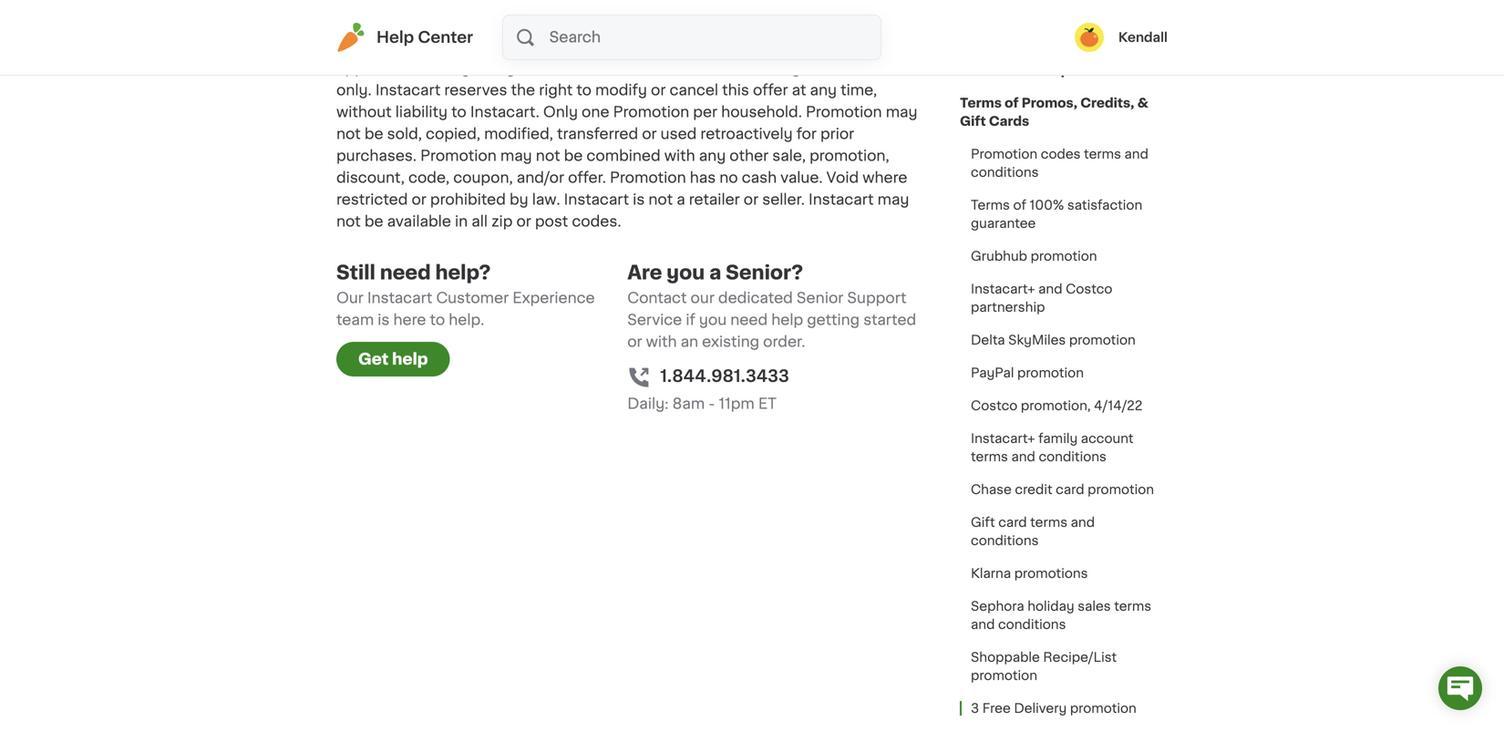 Task type: vqa. For each thing, say whether or not it's contained in the screenshot.
Senior
yes



Task type: describe. For each thing, give the bounding box(es) containing it.
kendall link
[[1075, 23, 1168, 52]]

promotion
[[971, 148, 1038, 161]]

center
[[418, 30, 473, 45]]

klarna
[[971, 567, 1011, 580]]

if
[[686, 313, 696, 327]]

support
[[848, 291, 907, 306]]

daily:
[[628, 397, 669, 411]]

terms inside promotion codes terms and conditions
[[1084, 148, 1122, 161]]

help center link
[[337, 23, 473, 52]]

gift inside terms of promos, credits, & gift cards
[[960, 115, 986, 128]]

conditions inside gift card terms and conditions
[[971, 534, 1039, 547]]

contact
[[628, 291, 687, 306]]

an
[[681, 335, 699, 349]]

grubhub promotion link
[[960, 240, 1109, 273]]

and inside gift card terms and conditions
[[1071, 516, 1095, 529]]

holiday
[[1028, 600, 1075, 613]]

paypal
[[971, 367, 1015, 379]]

instacart sweepstakes rules
[[960, 64, 1155, 77]]

senior
[[797, 291, 844, 306]]

help inside button
[[392, 352, 428, 367]]

11pm
[[719, 397, 755, 411]]

terms of promos, credits, & gift cards
[[960, 97, 1149, 128]]

klarna promotions link
[[960, 557, 1099, 590]]

still need help? our instacart customer experience team is here to help.
[[337, 263, 595, 327]]

8am
[[673, 397, 705, 411]]

sephora holiday sales terms and conditions
[[971, 600, 1152, 631]]

getting
[[807, 313, 860, 327]]

grubhub promotion
[[971, 250, 1098, 263]]

shoppable
[[971, 651, 1040, 664]]

profile and account settings
[[960, 31, 1153, 44]]

instacart+ for terms
[[971, 432, 1036, 445]]

of for 100%
[[1014, 199, 1027, 212]]

help center
[[377, 30, 473, 45]]

et
[[759, 397, 777, 411]]

gift card terms and conditions
[[971, 516, 1095, 547]]

partnership
[[971, 301, 1046, 314]]

conditions inside sephora holiday sales terms and conditions
[[999, 618, 1067, 631]]

guarantee
[[971, 217, 1036, 230]]

costco promotion, 4/14/22 link
[[960, 389, 1154, 422]]

profile
[[960, 31, 1005, 44]]

here
[[393, 313, 426, 327]]

help
[[377, 30, 414, 45]]

gift card terms and conditions link
[[960, 506, 1168, 557]]

promotion inside paypal promotion link
[[1018, 367, 1084, 379]]

codes
[[1041, 148, 1081, 161]]

delivery
[[1014, 702, 1067, 715]]

card inside gift card terms and conditions
[[999, 516, 1027, 529]]

to
[[430, 313, 445, 327]]

help.
[[449, 313, 484, 327]]

dedicated
[[719, 291, 793, 306]]

terms of promos, credits, & gift cards link
[[960, 87, 1168, 138]]

our
[[337, 291, 364, 306]]

skymiles
[[1009, 334, 1066, 347]]

our
[[691, 291, 715, 306]]

&
[[1138, 97, 1149, 109]]

chase credit card promotion
[[971, 483, 1155, 496]]

of for promos,
[[1005, 97, 1019, 109]]

0 vertical spatial you
[[667, 263, 705, 282]]

chase credit card promotion link
[[960, 473, 1166, 506]]

sephora holiday sales terms and conditions link
[[960, 590, 1168, 641]]

1.844.981.3433 link
[[660, 364, 790, 389]]

started
[[864, 313, 917, 327]]

100%
[[1030, 199, 1065, 212]]

credit
[[1015, 483, 1053, 496]]

and inside sephora holiday sales terms and conditions
[[971, 618, 995, 631]]

promotion codes terms and conditions
[[971, 148, 1149, 179]]

and right profile
[[1008, 31, 1033, 44]]

and inside "instacart+ family account terms and conditions"
[[1012, 451, 1036, 463]]

still
[[337, 263, 376, 282]]

instacart+ family account terms and conditions
[[971, 432, 1134, 463]]

conditions inside "instacart+ family account terms and conditions"
[[1039, 451, 1107, 463]]

experience
[[513, 291, 595, 306]]

account
[[1036, 31, 1093, 44]]

grubhub
[[971, 250, 1028, 263]]

terms inside "instacart+ family account terms and conditions"
[[971, 451, 1009, 463]]

existing
[[702, 335, 760, 349]]

1 vertical spatial you
[[699, 313, 727, 327]]

help inside are you a senior? contact our dedicated senior support service if you need help getting started or with an existing order.
[[772, 313, 804, 327]]

instacart+ and costco partnership link
[[960, 273, 1168, 324]]

terms inside gift card terms and conditions
[[1031, 516, 1068, 529]]

settings
[[1096, 31, 1153, 44]]

and inside instacart+ and costco partnership
[[1039, 283, 1063, 295]]

paypal promotion
[[971, 367, 1084, 379]]

team
[[337, 313, 374, 327]]

gift inside gift card terms and conditions
[[971, 516, 996, 529]]

customer
[[436, 291, 509, 306]]

get help button
[[337, 342, 450, 377]]

credits,
[[1081, 97, 1135, 109]]

terms of 100% satisfaction guarantee
[[971, 199, 1143, 230]]

terms for terms of 100% satisfaction guarantee
[[971, 199, 1010, 212]]



Task type: locate. For each thing, give the bounding box(es) containing it.
instacart+ inside instacart+ and costco partnership
[[971, 283, 1036, 295]]

costco promotion, 4/14/22
[[971, 399, 1143, 412]]

conditions down promotion
[[971, 166, 1039, 179]]

and down "grubhub promotion"
[[1039, 283, 1063, 295]]

and up credit
[[1012, 451, 1036, 463]]

promotion codes terms and conditions link
[[960, 138, 1168, 189]]

need inside still need help? our instacart customer experience team is here to help.
[[380, 263, 431, 282]]

0 vertical spatial of
[[1005, 97, 1019, 109]]

costco
[[1066, 283, 1113, 295], [971, 399, 1018, 412]]

costco up delta skymiles promotion link
[[1066, 283, 1113, 295]]

terms up cards at top
[[960, 97, 1002, 109]]

terms inside sephora holiday sales terms and conditions
[[1115, 600, 1152, 613]]

3 free delivery promotion link
[[960, 692, 1148, 725]]

promos,
[[1022, 97, 1078, 109]]

promotion down shoppable
[[971, 669, 1038, 682]]

0 vertical spatial instacart+
[[971, 283, 1036, 295]]

need up here
[[380, 263, 431, 282]]

you right if
[[699, 313, 727, 327]]

1 vertical spatial need
[[731, 313, 768, 327]]

costco inside instacart+ and costco partnership
[[1066, 283, 1113, 295]]

0 vertical spatial card
[[1056, 483, 1085, 496]]

card right credit
[[1056, 483, 1085, 496]]

promotion inside chase credit card promotion link
[[1088, 483, 1155, 496]]

terms down chase credit card promotion link
[[1031, 516, 1068, 529]]

instacart sweepstakes rules link
[[960, 54, 1155, 87]]

sweepstakes
[[1025, 64, 1115, 77]]

or
[[628, 335, 643, 349]]

1 horizontal spatial need
[[731, 313, 768, 327]]

instacart+ and costco partnership
[[971, 283, 1113, 314]]

0 vertical spatial costco
[[1066, 283, 1113, 295]]

promotion,
[[1021, 399, 1091, 412]]

help?
[[435, 263, 491, 282]]

instacart+ for partnership
[[971, 283, 1036, 295]]

recipe/list
[[1044, 651, 1117, 664]]

profile and account settings link
[[960, 21, 1153, 54]]

promotions
[[1015, 567, 1088, 580]]

terms inside terms of 100% satisfaction guarantee
[[971, 199, 1010, 212]]

of up 'guarantee'
[[1014, 199, 1027, 212]]

0 horizontal spatial costco
[[971, 399, 1018, 412]]

Search search field
[[548, 16, 881, 59]]

3 free delivery promotion
[[971, 702, 1137, 715]]

promotion down account
[[1088, 483, 1155, 496]]

family
[[1039, 432, 1078, 445]]

0 vertical spatial gift
[[960, 115, 986, 128]]

cards
[[989, 115, 1030, 128]]

instacart image
[[337, 23, 366, 52]]

shoppable recipe/list promotion link
[[960, 641, 1168, 692]]

and
[[1008, 31, 1033, 44], [1125, 148, 1149, 161], [1039, 283, 1063, 295], [1012, 451, 1036, 463], [1071, 516, 1095, 529], [971, 618, 995, 631]]

promotion down the instacart+ and costco partnership link
[[1070, 334, 1136, 347]]

1 vertical spatial terms
[[971, 199, 1010, 212]]

instacart+ up partnership
[[971, 283, 1036, 295]]

terms of 100% satisfaction guarantee link
[[960, 189, 1168, 240]]

0 vertical spatial terms
[[960, 97, 1002, 109]]

need inside are you a senior? contact our dedicated senior support service if you need help getting started or with an existing order.
[[731, 313, 768, 327]]

1 horizontal spatial instacart
[[960, 64, 1022, 77]]

1 horizontal spatial costco
[[1066, 283, 1113, 295]]

promotion
[[1031, 250, 1098, 263], [1070, 334, 1136, 347], [1018, 367, 1084, 379], [1088, 483, 1155, 496], [971, 669, 1038, 682], [1071, 702, 1137, 715]]

instacart+ family account terms and conditions link
[[960, 422, 1168, 473]]

instacart+ inside "instacart+ family account terms and conditions"
[[971, 432, 1036, 445]]

1 horizontal spatial card
[[1056, 483, 1085, 496]]

of inside terms of 100% satisfaction guarantee
[[1014, 199, 1027, 212]]

terms
[[1084, 148, 1122, 161], [971, 451, 1009, 463], [1031, 516, 1068, 529], [1115, 600, 1152, 613]]

and inside promotion codes terms and conditions
[[1125, 148, 1149, 161]]

promotion up the instacart+ and costco partnership link
[[1031, 250, 1098, 263]]

sales
[[1078, 600, 1111, 613]]

delta skymiles promotion
[[971, 334, 1136, 347]]

terms for terms of promos, credits, & gift cards
[[960, 97, 1002, 109]]

1 vertical spatial instacart+
[[971, 432, 1036, 445]]

paypal promotion link
[[960, 357, 1095, 389]]

senior?
[[726, 263, 804, 282]]

gift left cards at top
[[960, 115, 986, 128]]

delta skymiles promotion link
[[960, 324, 1147, 357]]

with
[[646, 335, 677, 349]]

1 vertical spatial instacart
[[367, 291, 433, 306]]

card down credit
[[999, 516, 1027, 529]]

instacart inside still need help? our instacart customer experience team is here to help.
[[367, 291, 433, 306]]

sephora
[[971, 600, 1025, 613]]

card
[[1056, 483, 1085, 496], [999, 516, 1027, 529]]

free
[[983, 702, 1011, 715]]

get
[[358, 352, 389, 367]]

terms inside terms of promos, credits, & gift cards
[[960, 97, 1002, 109]]

instacart
[[960, 64, 1022, 77], [367, 291, 433, 306]]

instacart up here
[[367, 291, 433, 306]]

conditions up klarna
[[971, 534, 1039, 547]]

order.
[[763, 335, 806, 349]]

promotion down recipe/list
[[1071, 702, 1137, 715]]

3
[[971, 702, 980, 715]]

and down &
[[1125, 148, 1149, 161]]

0 horizontal spatial card
[[999, 516, 1027, 529]]

promotion down delta skymiles promotion
[[1018, 367, 1084, 379]]

are
[[628, 263, 662, 282]]

1.844.981.3433
[[660, 368, 790, 384]]

1 vertical spatial gift
[[971, 516, 996, 529]]

user avatar image
[[1075, 23, 1104, 52]]

satisfaction
[[1068, 199, 1143, 212]]

instacart down profile
[[960, 64, 1022, 77]]

costco down paypal
[[971, 399, 1018, 412]]

-
[[709, 397, 715, 411]]

is
[[378, 313, 390, 327]]

instacart+ up chase
[[971, 432, 1036, 445]]

instacart+
[[971, 283, 1036, 295], [971, 432, 1036, 445]]

1 horizontal spatial help
[[772, 313, 804, 327]]

chase
[[971, 483, 1012, 496]]

a
[[710, 263, 722, 282]]

of inside terms of promos, credits, & gift cards
[[1005, 97, 1019, 109]]

and down chase credit card promotion link
[[1071, 516, 1095, 529]]

2 instacart+ from the top
[[971, 432, 1036, 445]]

gift
[[960, 115, 986, 128], [971, 516, 996, 529]]

terms up chase
[[971, 451, 1009, 463]]

and down sephora
[[971, 618, 995, 631]]

0 vertical spatial instacart
[[960, 64, 1022, 77]]

0 horizontal spatial need
[[380, 263, 431, 282]]

you left a
[[667, 263, 705, 282]]

conditions down holiday
[[999, 618, 1067, 631]]

kendall
[[1119, 31, 1168, 44]]

need down dedicated
[[731, 313, 768, 327]]

promotion inside grubhub promotion link
[[1031, 250, 1098, 263]]

1 vertical spatial card
[[999, 516, 1027, 529]]

0 horizontal spatial instacart
[[367, 291, 433, 306]]

1 vertical spatial of
[[1014, 199, 1027, 212]]

rules
[[1118, 64, 1155, 77]]

help right get
[[392, 352, 428, 367]]

0 horizontal spatial help
[[392, 352, 428, 367]]

of
[[1005, 97, 1019, 109], [1014, 199, 1027, 212]]

get help
[[358, 352, 428, 367]]

promotion inside "3 free delivery promotion" link
[[1071, 702, 1137, 715]]

terms up 'guarantee'
[[971, 199, 1010, 212]]

klarna promotions
[[971, 567, 1088, 580]]

conditions down the family on the bottom of page
[[1039, 451, 1107, 463]]

promotion inside shoppable recipe/list promotion
[[971, 669, 1038, 682]]

0 vertical spatial help
[[772, 313, 804, 327]]

of up cards at top
[[1005, 97, 1019, 109]]

need
[[380, 263, 431, 282], [731, 313, 768, 327]]

terms right the codes at the right of the page
[[1084, 148, 1122, 161]]

conditions
[[971, 166, 1039, 179], [1039, 451, 1107, 463], [971, 534, 1039, 547], [999, 618, 1067, 631]]

terms right sales
[[1115, 600, 1152, 613]]

help
[[772, 313, 804, 327], [392, 352, 428, 367]]

0 vertical spatial need
[[380, 263, 431, 282]]

gift down chase
[[971, 516, 996, 529]]

promotion inside delta skymiles promotion link
[[1070, 334, 1136, 347]]

1 vertical spatial costco
[[971, 399, 1018, 412]]

are you a senior? contact our dedicated senior support service if you need help getting started or with an existing order.
[[628, 263, 917, 349]]

conditions inside promotion codes terms and conditions
[[971, 166, 1039, 179]]

account
[[1081, 432, 1134, 445]]

1 vertical spatial help
[[392, 352, 428, 367]]

help up order. in the right of the page
[[772, 313, 804, 327]]

1 instacart+ from the top
[[971, 283, 1036, 295]]



